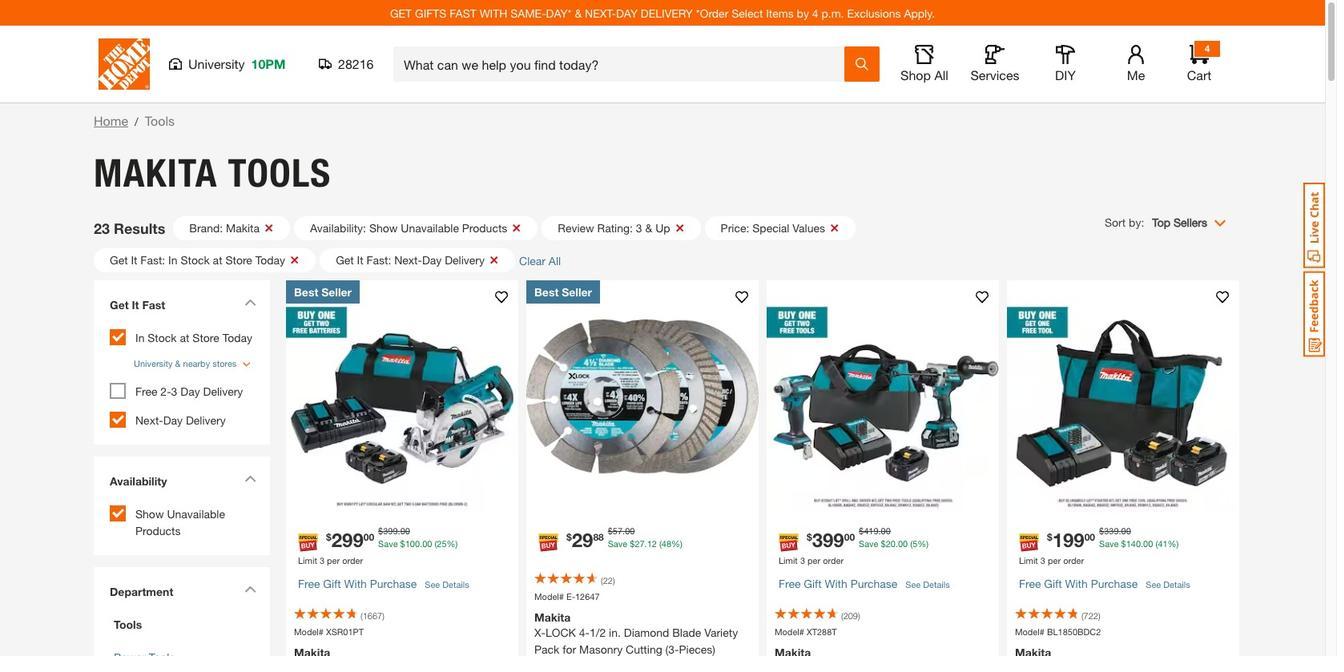Task type: vqa. For each thing, say whether or not it's contained in the screenshot.
1 corresponding to Does this playground set come with anchors?
no



Task type: describe. For each thing, give the bounding box(es) containing it.
. right '$ 199 00'
[[1119, 526, 1122, 536]]

399 for $ 399 00
[[813, 529, 845, 552]]

. right 88
[[623, 526, 625, 536]]

e-
[[567, 592, 576, 602]]

(3-
[[666, 643, 679, 657]]

university & nearby stores
[[134, 358, 237, 369]]

limit for 199
[[1020, 556, 1039, 566]]

22
[[603, 576, 613, 586]]

bl1850bdc2
[[1048, 627, 1102, 637]]

with
[[480, 6, 508, 20]]

57
[[613, 526, 623, 536]]

the home depot logo image
[[99, 38, 150, 90]]

day*
[[546, 6, 572, 20]]

masonry
[[580, 643, 623, 657]]

next-day delivery
[[135, 413, 226, 427]]

( 22 )
[[601, 576, 615, 586]]

store inside button
[[226, 253, 252, 267]]

. left 25
[[420, 539, 423, 549]]

blade
[[673, 626, 702, 640]]

& inside review rating: 3 & up button
[[646, 221, 653, 235]]

00 left 41
[[1144, 539, 1154, 549]]

best seller for save
[[294, 285, 352, 299]]

( 722 )
[[1082, 611, 1101, 621]]

availability link
[[102, 465, 262, 501]]

model# for 299
[[294, 627, 324, 637]]

gift for 199
[[1045, 577, 1063, 591]]

department
[[110, 585, 173, 598]]

it for get it fast: next-day delivery
[[357, 253, 364, 267]]

x-lock 4-1/2 in. diamond blade variety pack for masonry cutting (3-pieces) image
[[527, 281, 759, 513]]

41
[[1159, 539, 1168, 549]]

2-
[[161, 384, 171, 398]]

gift for 299
[[323, 577, 341, 591]]

order for 199
[[1064, 556, 1085, 566]]

get gifts fast with same-day* & next-day delivery *order select items by 4 p.m. exclusions apply.
[[390, 6, 936, 20]]

get it fast link
[[102, 289, 262, 325]]

makita for makita x-lock 4-1/2 in. diamond blade variety pack for masonry cutting (3-pieces)
[[535, 611, 571, 625]]

xsr01pt
[[326, 627, 364, 637]]

day
[[616, 6, 638, 20]]

products inside "show unavailable products"
[[135, 524, 181, 537]]

model# left e-
[[535, 592, 564, 602]]

purchase for 299
[[370, 577, 417, 591]]

shop all button
[[899, 45, 951, 83]]

department link
[[102, 575, 262, 608]]

pieces)
[[679, 643, 716, 657]]

$ 299 00
[[326, 529, 374, 552]]

0 horizontal spatial in
[[135, 331, 145, 345]]

shop
[[901, 67, 931, 83]]

services button
[[970, 45, 1021, 83]]

get it fast: next-day delivery
[[336, 253, 485, 267]]

top
[[1153, 216, 1171, 229]]

in inside button
[[168, 253, 178, 267]]

%) for 199
[[1168, 539, 1179, 549]]

special
[[753, 221, 790, 235]]

per for 299
[[327, 556, 340, 566]]

$ 399 . 00 save $ 100 . 00 ( 25 %) limit 3 per order
[[298, 526, 458, 566]]

seller for 29
[[562, 285, 592, 299]]

( inside $ 399 . 00 save $ 100 . 00 ( 25 %) limit 3 per order
[[435, 539, 437, 549]]

free left 2-
[[135, 384, 158, 398]]

for
[[563, 643, 576, 657]]

fast
[[142, 298, 165, 312]]

exclusions
[[848, 6, 901, 20]]

What can we help you find today? search field
[[404, 47, 844, 81]]

free 2-3 day delivery link
[[135, 384, 243, 398]]

model# for 199
[[1016, 627, 1045, 637]]

1 vertical spatial stock
[[148, 331, 177, 345]]

brand:
[[189, 221, 223, 235]]

me button
[[1111, 45, 1162, 83]]

tools inside the tools link
[[114, 618, 142, 631]]

save for 399
[[859, 539, 879, 549]]

clear all
[[519, 254, 561, 267]]

purchase for 399
[[851, 577, 898, 591]]

free gift with purchase button for 199
[[1020, 568, 1139, 600]]

up
[[656, 221, 671, 235]]

day inside 'button'
[[422, 253, 442, 267]]

. left 5
[[896, 539, 899, 549]]

feedback link image
[[1304, 271, 1326, 358]]

best seller for 29
[[535, 285, 592, 299]]

free for 399
[[779, 577, 801, 591]]

availability
[[110, 474, 167, 488]]

by:
[[1130, 216, 1145, 229]]

00 inside $ 57 . 00 save $ 27 . 12 ( 48 %)
[[625, 526, 635, 536]]

339
[[1105, 526, 1119, 536]]

0 horizontal spatial &
[[175, 358, 181, 369]]

show unavailable products link
[[135, 507, 225, 537]]

$ inside '$ 199 00'
[[1048, 532, 1053, 544]]

23
[[94, 219, 110, 237]]

results
[[114, 219, 165, 237]]

makita x-lock 4-1/2 in. diamond blade variety pack for masonry cutting (3-pieces)
[[535, 611, 738, 657]]

brand: makita button
[[173, 216, 290, 240]]

all for clear all
[[549, 254, 561, 267]]

( 1667 )
[[361, 611, 385, 621]]

2 vertical spatial day
[[163, 413, 183, 427]]

1 horizontal spatial tools
[[145, 113, 175, 128]]

free gift with purchase button for 299
[[298, 568, 417, 600]]

show inside "show unavailable products"
[[135, 507, 164, 521]]

per for 199
[[1049, 556, 1061, 566]]

$ 419 . 00 save $ 20 . 00 ( 5 %) limit 3 per order
[[779, 526, 929, 566]]

limit for 399
[[779, 556, 798, 566]]

it for get it fast
[[132, 298, 139, 312]]

best for save
[[294, 285, 319, 299]]

live chat image
[[1304, 183, 1326, 269]]

12
[[647, 539, 657, 549]]

399 for $ 399 . 00 save $ 100 . 00 ( 25 %) limit 3 per order
[[383, 526, 398, 536]]

sort by: top sellers
[[1105, 216, 1208, 229]]

3 up next-day delivery link
[[171, 384, 177, 398]]

00 right 339
[[1122, 526, 1132, 536]]

28216 button
[[319, 56, 374, 72]]

purchase for 199
[[1092, 577, 1139, 591]]

18v lxt lithium-ion brushless cordless combo kit 5.0 ah (2-piece) image
[[767, 281, 1000, 513]]

gift for 399
[[804, 577, 822, 591]]

free for 199
[[1020, 577, 1042, 591]]

20
[[886, 539, 896, 549]]

3 for 299
[[320, 556, 325, 566]]

xt288t
[[807, 627, 837, 637]]

free gift with purchase see details for 199
[[1020, 577, 1191, 591]]

$ inside $ 29 88
[[567, 532, 572, 544]]

next-
[[585, 6, 616, 20]]

10pm
[[251, 56, 286, 71]]

save inside $ 57 . 00 save $ 27 . 12 ( 48 %)
[[608, 539, 628, 549]]

) for 399
[[859, 611, 861, 621]]

( inside $ 419 . 00 save $ 20 . 00 ( 5 %) limit 3 per order
[[911, 539, 913, 549]]

details for 199
[[1164, 580, 1191, 590]]

get it fast: in stock at store today
[[110, 253, 285, 267]]

/
[[135, 115, 138, 128]]

1 vertical spatial delivery
[[203, 384, 243, 398]]

price: special values button
[[705, 216, 856, 240]]

5
[[913, 539, 918, 549]]

gifts
[[415, 6, 447, 20]]

unavailable inside button
[[401, 221, 459, 235]]

100
[[405, 539, 420, 549]]

per for 399
[[808, 556, 821, 566]]

get
[[390, 6, 412, 20]]

review rating: 3 & up
[[558, 221, 671, 235]]

all for shop all
[[935, 67, 949, 83]]

. right $ 399 00
[[879, 526, 881, 536]]

home
[[94, 113, 128, 128]]

next- inside get it fast: next-day delivery 'button'
[[395, 253, 422, 267]]

$ 399 00
[[807, 529, 855, 552]]

university 10pm
[[188, 56, 286, 71]]

order for 399
[[823, 556, 844, 566]]

get it fast
[[110, 298, 165, 312]]

free gift with purchase button for 399
[[779, 568, 898, 600]]

23 results
[[94, 219, 165, 237]]

sellers
[[1174, 216, 1208, 229]]

00 left 25
[[423, 539, 432, 549]]

%) for 299
[[447, 539, 458, 549]]

tools link
[[110, 616, 254, 633]]

apply.
[[905, 6, 936, 20]]

1 vertical spatial today
[[223, 331, 253, 345]]

*order
[[696, 6, 729, 20]]

price:
[[721, 221, 750, 235]]

order for 299
[[342, 556, 363, 566]]

diy button
[[1040, 45, 1092, 83]]

get for get it fast
[[110, 298, 129, 312]]

model# e-12647
[[535, 592, 600, 602]]



Task type: locate. For each thing, give the bounding box(es) containing it.
1 vertical spatial store
[[193, 331, 219, 345]]

0 vertical spatial products
[[462, 221, 508, 235]]

see down 41
[[1147, 580, 1162, 590]]

4 inside cart 4
[[1205, 42, 1211, 55]]

1 vertical spatial makita
[[226, 221, 260, 235]]

3 gift from the left
[[1045, 577, 1063, 591]]

1 horizontal spatial &
[[575, 6, 582, 20]]

1 horizontal spatial show
[[369, 221, 398, 235]]

18v lxt lithium-ion battery and rapid optimum charger starter pack (5.0ah) image
[[1008, 281, 1240, 513]]

products up get it fast: next-day delivery 'button'
[[462, 221, 508, 235]]

00 right the 57
[[625, 526, 635, 536]]

0 vertical spatial stock
[[181, 253, 210, 267]]

in
[[168, 253, 178, 267], [135, 331, 145, 345]]

select
[[732, 6, 763, 20]]

per inside $ 419 . 00 save $ 20 . 00 ( 5 %) limit 3 per order
[[808, 556, 821, 566]]

today
[[256, 253, 285, 267], [223, 331, 253, 345]]

university
[[188, 56, 245, 71], [134, 358, 173, 369]]

399 right $ 299 00
[[383, 526, 398, 536]]

model# left 'bl1850bdc2'
[[1016, 627, 1045, 637]]

1 details from the left
[[443, 580, 470, 590]]

details for 399
[[924, 580, 950, 590]]

clear all button
[[519, 252, 573, 269]]

( 209 )
[[842, 611, 861, 621]]

0 vertical spatial in
[[168, 253, 178, 267]]

get inside get it fast: in stock at store today button
[[110, 253, 128, 267]]

1 vertical spatial all
[[549, 254, 561, 267]]

2 details from the left
[[924, 580, 950, 590]]

2 horizontal spatial free gift with purchase see details
[[1020, 577, 1191, 591]]

it for get it fast: in stock at store today
[[131, 253, 137, 267]]

0 vertical spatial all
[[935, 67, 949, 83]]

tools up brand: makita button
[[228, 150, 331, 196]]

with up 209
[[825, 577, 848, 591]]

all inside shop all button
[[935, 67, 949, 83]]

0 horizontal spatial free gift with purchase button
[[298, 568, 417, 600]]

1 limit from the left
[[298, 556, 317, 566]]

3 inside $ 419 . 00 save $ 20 . 00 ( 5 %) limit 3 per order
[[801, 556, 806, 566]]

) for 199
[[1099, 611, 1101, 621]]

2 free gift with purchase button from the left
[[779, 568, 898, 600]]

1 purchase from the left
[[370, 577, 417, 591]]

$
[[378, 526, 383, 536], [608, 526, 613, 536], [859, 526, 864, 536], [1100, 526, 1105, 536], [326, 532, 332, 544], [567, 532, 572, 544], [807, 532, 813, 544], [1048, 532, 1053, 544], [400, 539, 405, 549], [630, 539, 635, 549], [881, 539, 886, 549], [1122, 539, 1127, 549]]

in stock at store today link
[[135, 331, 253, 345]]

%) right 12
[[672, 539, 683, 549]]

%) right the 20
[[918, 539, 929, 549]]

3 order from the left
[[1064, 556, 1085, 566]]

per inside $ 399 . 00 save $ 100 . 00 ( 25 %) limit 3 per order
[[327, 556, 340, 566]]

2 see from the left
[[906, 580, 921, 590]]

variety
[[705, 626, 738, 640]]

see for 399
[[906, 580, 921, 590]]

best seller
[[294, 285, 352, 299], [535, 285, 592, 299]]

0 vertical spatial at
[[213, 253, 222, 267]]

1 horizontal spatial free gift with purchase see details
[[779, 577, 950, 591]]

limit up model# xsr01pt
[[298, 556, 317, 566]]

show down availability
[[135, 507, 164, 521]]

3 limit from the left
[[1020, 556, 1039, 566]]

1 free gift with purchase button from the left
[[298, 568, 417, 600]]

p.m.
[[822, 6, 845, 20]]

2 %) from the left
[[672, 539, 683, 549]]

2 horizontal spatial see
[[1147, 580, 1162, 590]]

caret icon image inside the 'availability' link
[[244, 475, 257, 482]]

0 vertical spatial today
[[256, 253, 285, 267]]

4 save from the left
[[1100, 539, 1119, 549]]

1 horizontal spatial per
[[808, 556, 821, 566]]

3 purchase from the left
[[1092, 577, 1139, 591]]

see down 25
[[425, 580, 440, 590]]

0 horizontal spatial stock
[[148, 331, 177, 345]]

model# xsr01pt
[[294, 627, 364, 637]]

3 save from the left
[[859, 539, 879, 549]]

1 horizontal spatial next-
[[395, 253, 422, 267]]

(
[[435, 539, 437, 549], [660, 539, 662, 549], [911, 539, 913, 549], [1156, 539, 1159, 549], [601, 576, 603, 586], [361, 611, 363, 621], [842, 611, 844, 621], [1082, 611, 1084, 621]]

see for 299
[[425, 580, 440, 590]]

with for 299
[[344, 577, 367, 591]]

& right day* on the left of page
[[575, 6, 582, 20]]

3 caret icon image from the top
[[244, 586, 257, 593]]

0 vertical spatial makita
[[94, 150, 218, 196]]

0 vertical spatial next-
[[395, 253, 422, 267]]

1 vertical spatial tools
[[228, 150, 331, 196]]

get for get it fast: in stock at store today
[[110, 253, 128, 267]]

in down get it fast at the left of the page
[[135, 331, 145, 345]]

%) inside $ 399 . 00 save $ 100 . 00 ( 25 %) limit 3 per order
[[447, 539, 458, 549]]

university left 10pm
[[188, 56, 245, 71]]

free gift with purchase see details up 1667
[[298, 577, 470, 591]]

0 horizontal spatial free gift with purchase see details
[[298, 577, 470, 591]]

00 up the 20
[[881, 526, 891, 536]]

1 best seller from the left
[[294, 285, 352, 299]]

2 vertical spatial caret icon image
[[244, 586, 257, 593]]

0 horizontal spatial per
[[327, 556, 340, 566]]

it inside button
[[131, 253, 137, 267]]

1 %) from the left
[[447, 539, 458, 549]]

00 left 339
[[1085, 532, 1096, 544]]

next- down availability: show unavailable products
[[395, 253, 422, 267]]

all right clear
[[549, 254, 561, 267]]

model# bl1850bdc2
[[1016, 627, 1102, 637]]

) for 299
[[382, 611, 385, 621]]

limit inside $ 399 . 00 save $ 100 . 00 ( 25 %) limit 3 per order
[[298, 556, 317, 566]]

free gift with purchase button up 209
[[779, 568, 898, 600]]

with for 399
[[825, 577, 848, 591]]

seller down the 'availability:'
[[322, 285, 352, 299]]

model# for 399
[[775, 627, 805, 637]]

2 save from the left
[[608, 539, 628, 549]]

%) for 399
[[918, 539, 929, 549]]

3 see details button from the left
[[1147, 571, 1191, 600]]

1 fast: from the left
[[141, 253, 165, 267]]

get down the 'availability:'
[[336, 253, 354, 267]]

199
[[1053, 529, 1085, 552]]

1 horizontal spatial 399
[[813, 529, 845, 552]]

show up get it fast: next-day delivery
[[369, 221, 398, 235]]

see details button down 5
[[906, 571, 950, 600]]

see details button for 399
[[906, 571, 950, 600]]

0 horizontal spatial best seller
[[294, 285, 352, 299]]

$ inside $ 399 00
[[807, 532, 813, 544]]

availability:
[[310, 221, 366, 235]]

tools down department
[[114, 618, 142, 631]]

1 horizontal spatial all
[[935, 67, 949, 83]]

2 purchase from the left
[[851, 577, 898, 591]]

0 vertical spatial show
[[369, 221, 398, 235]]

caret icon image for get it fast
[[244, 299, 257, 306]]

free up model# bl1850bdc2
[[1020, 577, 1042, 591]]

1 horizontal spatial in
[[168, 253, 178, 267]]

free gift with purchase see details for 399
[[779, 577, 950, 591]]

save for 299
[[378, 539, 398, 549]]

%) inside '$ 339 . 00 save $ 140 . 00 ( 41 %) limit 3 per order'
[[1168, 539, 1179, 549]]

1 horizontal spatial products
[[462, 221, 508, 235]]

products
[[462, 221, 508, 235], [135, 524, 181, 537]]

fast: down results
[[141, 253, 165, 267]]

free for 299
[[298, 577, 320, 591]]

2 horizontal spatial per
[[1049, 556, 1061, 566]]

. right $ 299 00
[[398, 526, 401, 536]]

model# left xt288t
[[775, 627, 805, 637]]

00 inside $ 299 00
[[364, 532, 374, 544]]

2 horizontal spatial &
[[646, 221, 653, 235]]

2 vertical spatial tools
[[114, 618, 142, 631]]

0 horizontal spatial see
[[425, 580, 440, 590]]

see details button for 199
[[1147, 571, 1191, 600]]

1 see details button from the left
[[425, 571, 470, 600]]

limit inside $ 419 . 00 save $ 20 . 00 ( 5 %) limit 3 per order
[[779, 556, 798, 566]]

today inside button
[[256, 253, 285, 267]]

722
[[1084, 611, 1099, 621]]

delivery down "stores"
[[203, 384, 243, 398]]

details for 299
[[443, 580, 470, 590]]

makita up lock
[[535, 611, 571, 625]]

purchase
[[370, 577, 417, 591], [851, 577, 898, 591], [1092, 577, 1139, 591]]

home / tools
[[94, 113, 175, 128]]

$ 199 00
[[1048, 529, 1096, 552]]

0 horizontal spatial with
[[344, 577, 367, 591]]

0 horizontal spatial order
[[342, 556, 363, 566]]

$ inside $ 299 00
[[326, 532, 332, 544]]

& left nearby
[[175, 358, 181, 369]]

3 with from the left
[[1066, 577, 1088, 591]]

items
[[766, 6, 794, 20]]

2 horizontal spatial details
[[1164, 580, 1191, 590]]

1 with from the left
[[344, 577, 367, 591]]

model# left xsr01pt
[[294, 627, 324, 637]]

save for 199
[[1100, 539, 1119, 549]]

3
[[636, 221, 643, 235], [171, 384, 177, 398], [320, 556, 325, 566], [801, 556, 806, 566], [1041, 556, 1046, 566]]

1 horizontal spatial fast:
[[367, 253, 391, 267]]

all right shop
[[935, 67, 949, 83]]

1 horizontal spatial best
[[535, 285, 559, 299]]

with up the 722
[[1066, 577, 1088, 591]]

fast
[[450, 6, 477, 20]]

save down 419
[[859, 539, 879, 549]]

1 gift from the left
[[323, 577, 341, 591]]

makita inside makita x-lock 4-1/2 in. diamond blade variety pack for masonry cutting (3-pieces)
[[535, 611, 571, 625]]

day
[[422, 253, 442, 267], [181, 384, 200, 398], [163, 413, 183, 427]]

day right 2-
[[181, 384, 200, 398]]

unavailable inside "show unavailable products"
[[167, 507, 225, 521]]

0 horizontal spatial all
[[549, 254, 561, 267]]

makita inside brand: makita button
[[226, 221, 260, 235]]

free gift with purchase see details for 299
[[298, 577, 470, 591]]

university for university 10pm
[[188, 56, 245, 71]]

free gift with purchase see details up the 722
[[1020, 577, 1191, 591]]

25
[[437, 539, 447, 549]]

at inside button
[[213, 253, 222, 267]]

0 vertical spatial university
[[188, 56, 245, 71]]

save inside '$ 339 . 00 save $ 140 . 00 ( 41 %) limit 3 per order'
[[1100, 539, 1119, 549]]

$ 57 . 00 save $ 27 . 12 ( 48 %)
[[608, 526, 683, 549]]

pack
[[535, 643, 560, 657]]

0 vertical spatial caret icon image
[[244, 299, 257, 306]]

29
[[572, 529, 593, 552]]

limit for 299
[[298, 556, 317, 566]]

fast: for next-
[[367, 253, 391, 267]]

3 up model# xt288t
[[801, 556, 806, 566]]

. left 41
[[1142, 539, 1144, 549]]

2 horizontal spatial with
[[1066, 577, 1088, 591]]

sort
[[1105, 216, 1126, 229]]

0 horizontal spatial details
[[443, 580, 470, 590]]

fast: down availability: show unavailable products
[[367, 253, 391, 267]]

0 horizontal spatial products
[[135, 524, 181, 537]]

1 see from the left
[[425, 580, 440, 590]]

3 free gift with purchase button from the left
[[1020, 568, 1139, 600]]

in up 'get it fast' link
[[168, 253, 178, 267]]

all inside clear all button
[[549, 254, 561, 267]]

best down clear all button
[[535, 285, 559, 299]]

399 left 419
[[813, 529, 845, 552]]

see details button for 299
[[425, 571, 470, 600]]

00 inside $ 399 00
[[845, 532, 855, 544]]

cutting
[[626, 643, 663, 657]]

1 horizontal spatial with
[[825, 577, 848, 591]]

unavailable
[[401, 221, 459, 235], [167, 507, 225, 521]]

stores
[[213, 358, 237, 369]]

0 horizontal spatial seller
[[322, 285, 352, 299]]

0 horizontal spatial 4
[[813, 6, 819, 20]]

1 vertical spatial in
[[135, 331, 145, 345]]

order inside '$ 339 . 00 save $ 140 . 00 ( 41 %) limit 3 per order'
[[1064, 556, 1085, 566]]

12647
[[575, 592, 600, 602]]

caret icon image inside 'get it fast' link
[[244, 299, 257, 306]]

2 horizontal spatial order
[[1064, 556, 1085, 566]]

3 see from the left
[[1147, 580, 1162, 590]]

4 right by
[[813, 6, 819, 20]]

2 per from the left
[[808, 556, 821, 566]]

0 horizontal spatial tools
[[114, 618, 142, 631]]

0 horizontal spatial at
[[180, 331, 190, 345]]

nearby
[[183, 358, 210, 369]]

save inside $ 399 . 00 save $ 100 . 00 ( 25 %) limit 3 per order
[[378, 539, 398, 549]]

399
[[383, 526, 398, 536], [813, 529, 845, 552]]

best down the 'availability:'
[[294, 285, 319, 299]]

fast: for in
[[141, 253, 165, 267]]

cart 4
[[1188, 42, 1212, 83]]

&
[[575, 6, 582, 20], [646, 221, 653, 235], [175, 358, 181, 369]]

order down $ 299 00
[[342, 556, 363, 566]]

2 horizontal spatial gift
[[1045, 577, 1063, 591]]

00 up the 100
[[401, 526, 410, 536]]

( inside $ 57 . 00 save $ 27 . 12 ( 48 %)
[[660, 539, 662, 549]]

1 horizontal spatial unavailable
[[401, 221, 459, 235]]

save down the 57
[[608, 539, 628, 549]]

2 gift from the left
[[804, 577, 822, 591]]

it inside 'button'
[[357, 253, 364, 267]]

limit inside '$ 339 . 00 save $ 140 . 00 ( 41 %) limit 3 per order'
[[1020, 556, 1039, 566]]

best seller down clear all button
[[535, 285, 592, 299]]

makita down /
[[94, 150, 218, 196]]

1 horizontal spatial university
[[188, 56, 245, 71]]

get inside get it fast: next-day delivery 'button'
[[336, 253, 354, 267]]

0 horizontal spatial university
[[134, 358, 173, 369]]

2 order from the left
[[823, 556, 844, 566]]

1 vertical spatial at
[[180, 331, 190, 345]]

4
[[813, 6, 819, 20], [1205, 42, 1211, 55]]

get for get it fast: next-day delivery
[[336, 253, 354, 267]]

2 best seller from the left
[[535, 285, 592, 299]]

1 horizontal spatial store
[[226, 253, 252, 267]]

fast: inside 'button'
[[367, 253, 391, 267]]

per down the 299 at the left bottom of the page
[[327, 556, 340, 566]]

1 caret icon image from the top
[[244, 299, 257, 306]]

1 horizontal spatial makita
[[226, 221, 260, 235]]

00 inside '$ 199 00'
[[1085, 532, 1096, 544]]

3 per from the left
[[1049, 556, 1061, 566]]

makita right brand:
[[226, 221, 260, 235]]

1 vertical spatial day
[[181, 384, 200, 398]]

unavailable up get it fast: next-day delivery 'button'
[[401, 221, 459, 235]]

1 vertical spatial caret icon image
[[244, 475, 257, 482]]

makita for makita tools
[[94, 150, 218, 196]]

model# xt288t
[[775, 627, 837, 637]]

free up model# xt288t
[[779, 577, 801, 591]]

review
[[558, 221, 595, 235]]

delivery inside 'button'
[[445, 253, 485, 267]]

caret icon image for availability
[[244, 475, 257, 482]]

limit up model# bl1850bdc2
[[1020, 556, 1039, 566]]

best
[[294, 285, 319, 299], [535, 285, 559, 299]]

with for 199
[[1066, 577, 1088, 591]]

free gift with purchase button up the 722
[[1020, 568, 1139, 600]]

0 horizontal spatial purchase
[[370, 577, 417, 591]]

1 vertical spatial show
[[135, 507, 164, 521]]

all
[[935, 67, 949, 83], [549, 254, 561, 267]]

products down the 'availability' link
[[135, 524, 181, 537]]

1 vertical spatial university
[[134, 358, 173, 369]]

see for 199
[[1147, 580, 1162, 590]]

0 horizontal spatial today
[[223, 331, 253, 345]]

services
[[971, 67, 1020, 83]]

university for university & nearby stores
[[134, 358, 173, 369]]

$ 29 88
[[567, 529, 604, 552]]

next-day delivery link
[[135, 413, 226, 427]]

seller for save
[[322, 285, 352, 299]]

0 horizontal spatial unavailable
[[167, 507, 225, 521]]

order inside $ 419 . 00 save $ 20 . 00 ( 5 %) limit 3 per order
[[823, 556, 844, 566]]

gift down 199
[[1045, 577, 1063, 591]]

me
[[1128, 67, 1146, 83]]

88
[[593, 532, 604, 544]]

show inside button
[[369, 221, 398, 235]]

2 best from the left
[[535, 285, 559, 299]]

1 vertical spatial 4
[[1205, 42, 1211, 55]]

3 inside '$ 339 . 00 save $ 140 . 00 ( 41 %) limit 3 per order'
[[1041, 556, 1046, 566]]

save inside $ 419 . 00 save $ 20 . 00 ( 5 %) limit 3 per order
[[859, 539, 879, 549]]

1 free gift with purchase see details from the left
[[298, 577, 470, 591]]

00 left 419
[[845, 532, 855, 544]]

1 per from the left
[[327, 556, 340, 566]]

2 horizontal spatial limit
[[1020, 556, 1039, 566]]

28216
[[338, 56, 374, 71]]

per down $ 399 00
[[808, 556, 821, 566]]

home link
[[94, 113, 128, 128]]

price: special values
[[721, 221, 826, 235]]

2 limit from the left
[[779, 556, 798, 566]]

3 for 399
[[801, 556, 806, 566]]

0 vertical spatial delivery
[[445, 253, 485, 267]]

fast: inside button
[[141, 253, 165, 267]]

1/2
[[590, 626, 606, 640]]

x-
[[535, 626, 546, 640]]

0 horizontal spatial best
[[294, 285, 319, 299]]

caret icon image for department
[[244, 586, 257, 593]]

3 up model# xsr01pt
[[320, 556, 325, 566]]

it
[[131, 253, 137, 267], [357, 253, 364, 267], [132, 298, 139, 312]]

0 vertical spatial store
[[226, 253, 252, 267]]

see details button down 41
[[1147, 571, 1191, 600]]

with up "( 1667 )"
[[344, 577, 367, 591]]

1 horizontal spatial best seller
[[535, 285, 592, 299]]

1 horizontal spatial see
[[906, 580, 921, 590]]

1 horizontal spatial limit
[[779, 556, 798, 566]]

1 vertical spatial products
[[135, 524, 181, 537]]

419
[[864, 526, 879, 536]]

& left up
[[646, 221, 653, 235]]

2 horizontal spatial makita
[[535, 611, 571, 625]]

store down brand: makita button
[[226, 253, 252, 267]]

free gift with purchase see details up 209
[[779, 577, 950, 591]]

rating:
[[598, 221, 633, 235]]

3 inside button
[[636, 221, 643, 235]]

purchase up ( 209 ) at the right bottom of the page
[[851, 577, 898, 591]]

2 horizontal spatial free gift with purchase button
[[1020, 568, 1139, 600]]

save left the 100
[[378, 539, 398, 549]]

order down '$ 199 00'
[[1064, 556, 1085, 566]]

get left fast at the left top of page
[[110, 298, 129, 312]]

by
[[797, 6, 810, 20]]

00 left 5
[[899, 539, 908, 549]]

limit
[[298, 556, 317, 566], [779, 556, 798, 566], [1020, 556, 1039, 566]]

00 left the 100
[[364, 532, 374, 544]]

3 up model# bl1850bdc2
[[1041, 556, 1046, 566]]

1 horizontal spatial free gift with purchase button
[[779, 568, 898, 600]]

today down brand: makita button
[[256, 253, 285, 267]]

it down the 23 results
[[131, 253, 137, 267]]

4-
[[579, 626, 590, 640]]

unavailable down the 'availability' link
[[167, 507, 225, 521]]

3 free gift with purchase see details from the left
[[1020, 577, 1191, 591]]

2 vertical spatial &
[[175, 358, 181, 369]]

( inside '$ 339 . 00 save $ 140 . 00 ( 41 %) limit 3 per order'
[[1156, 539, 1159, 549]]

model#
[[535, 592, 564, 602], [294, 627, 324, 637], [775, 627, 805, 637], [1016, 627, 1045, 637]]

2 seller from the left
[[562, 285, 592, 299]]

0 horizontal spatial 399
[[383, 526, 398, 536]]

%) right the 100
[[447, 539, 458, 549]]

stock down brand:
[[181, 253, 210, 267]]

caret icon image inside department link
[[244, 586, 257, 593]]

gift down the 299 at the left bottom of the page
[[323, 577, 341, 591]]

1 seller from the left
[[322, 285, 352, 299]]

gift down $ 399 00
[[804, 577, 822, 591]]

3 details from the left
[[1164, 580, 1191, 590]]

it down the 'availability:'
[[357, 253, 364, 267]]

3 for 199
[[1041, 556, 1046, 566]]

clear
[[519, 254, 546, 267]]

save down 339
[[1100, 539, 1119, 549]]

4 %) from the left
[[1168, 539, 1179, 549]]

1 save from the left
[[378, 539, 398, 549]]

stock inside button
[[181, 253, 210, 267]]

2 see details button from the left
[[906, 571, 950, 600]]

2 fast: from the left
[[367, 253, 391, 267]]

per
[[327, 556, 340, 566], [808, 556, 821, 566], [1049, 556, 1061, 566]]

. left 48
[[645, 539, 647, 549]]

per inside '$ 339 . 00 save $ 140 . 00 ( 41 %) limit 3 per order'
[[1049, 556, 1061, 566]]

399 inside $ 399 . 00 save $ 100 . 00 ( 25 %) limit 3 per order
[[383, 526, 398, 536]]

purchase up "( 1667 )"
[[370, 577, 417, 591]]

availability: show unavailable products button
[[294, 216, 538, 240]]

0 horizontal spatial see details button
[[425, 571, 470, 600]]

2 vertical spatial makita
[[535, 611, 571, 625]]

order inside $ 399 . 00 save $ 100 . 00 ( 25 %) limit 3 per order
[[342, 556, 363, 566]]

1 vertical spatial unavailable
[[167, 507, 225, 521]]

2 horizontal spatial purchase
[[1092, 577, 1139, 591]]

0 vertical spatial day
[[422, 253, 442, 267]]

stock down fast at the left top of page
[[148, 331, 177, 345]]

seller down clear all button
[[562, 285, 592, 299]]

get inside 'get it fast' link
[[110, 298, 129, 312]]

0 horizontal spatial next-
[[135, 413, 163, 427]]

fast:
[[141, 253, 165, 267], [367, 253, 391, 267]]

0 horizontal spatial store
[[193, 331, 219, 345]]

delivery down availability: show unavailable products button
[[445, 253, 485, 267]]

1 vertical spatial &
[[646, 221, 653, 235]]

4 up cart at the top right of the page
[[1205, 42, 1211, 55]]

2 vertical spatial delivery
[[186, 413, 226, 427]]

1 horizontal spatial 4
[[1205, 42, 1211, 55]]

products inside button
[[462, 221, 508, 235]]

day down availability: show unavailable products button
[[422, 253, 442, 267]]

in.
[[609, 626, 621, 640]]

3 inside $ 399 . 00 save $ 100 . 00 ( 25 %) limit 3 per order
[[320, 556, 325, 566]]

%) inside $ 419 . 00 save $ 20 . 00 ( 5 %) limit 3 per order
[[918, 539, 929, 549]]

2 with from the left
[[825, 577, 848, 591]]

18v x2 lxt 5.0ah lithium-ion (36v) brushless cordless rear handle 7-1/4 in. circular saw kit image
[[286, 281, 519, 513]]

with
[[344, 577, 367, 591], [825, 577, 848, 591], [1066, 577, 1088, 591]]

lock
[[546, 626, 576, 640]]

3 %) from the left
[[918, 539, 929, 549]]

best for 29
[[535, 285, 559, 299]]

1 horizontal spatial purchase
[[851, 577, 898, 591]]

free 2-3 day delivery
[[135, 384, 243, 398]]

1 horizontal spatial gift
[[804, 577, 822, 591]]

0 vertical spatial &
[[575, 6, 582, 20]]

%) right 140
[[1168, 539, 1179, 549]]

get it fast: next-day delivery button
[[320, 248, 515, 273]]

show unavailable products
[[135, 507, 225, 537]]

00
[[401, 526, 410, 536], [625, 526, 635, 536], [881, 526, 891, 536], [1122, 526, 1132, 536], [364, 532, 374, 544], [845, 532, 855, 544], [1085, 532, 1096, 544], [423, 539, 432, 549], [899, 539, 908, 549], [1144, 539, 1154, 549]]

1 order from the left
[[342, 556, 363, 566]]

2 free gift with purchase see details from the left
[[779, 577, 950, 591]]

%) inside $ 57 . 00 save $ 27 . 12 ( 48 %)
[[672, 539, 683, 549]]

tools
[[145, 113, 175, 128], [228, 150, 331, 196], [114, 618, 142, 631]]

caret icon image
[[244, 299, 257, 306], [244, 475, 257, 482], [244, 586, 257, 593]]

1 best from the left
[[294, 285, 319, 299]]

1 horizontal spatial details
[[924, 580, 950, 590]]

get it fast: in stock at store today button
[[94, 248, 316, 273]]

2 caret icon image from the top
[[244, 475, 257, 482]]

0 vertical spatial tools
[[145, 113, 175, 128]]



